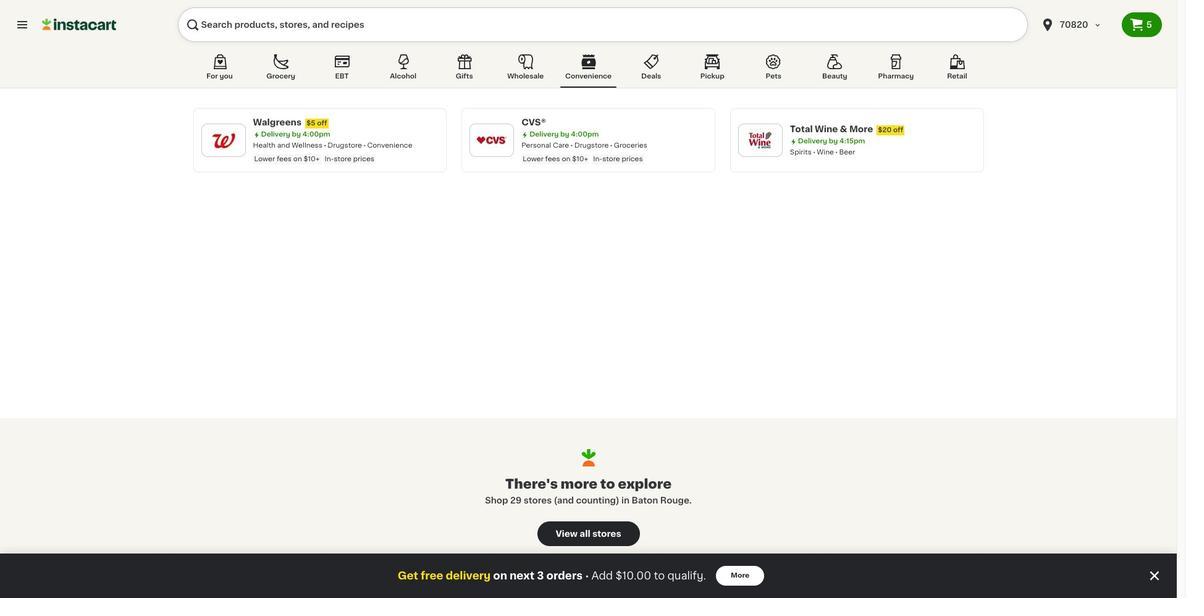 Task type: describe. For each thing, give the bounding box(es) containing it.
counting)
[[576, 496, 620, 505]]

convenience inside button
[[565, 73, 612, 80]]

more inside button
[[731, 572, 750, 579]]

70820
[[1060, 20, 1089, 29]]

4:15pm
[[840, 138, 865, 145]]

lower for personal
[[523, 156, 544, 163]]

2 drugstore from the left
[[575, 142, 609, 149]]

$10.00
[[616, 571, 651, 581]]

more button
[[716, 566, 765, 586]]

there's
[[505, 478, 558, 491]]

4:00pm for drugstore
[[571, 131, 599, 138]]

$5
[[307, 120, 316, 127]]

pharmacy button
[[870, 52, 923, 88]]

for
[[207, 73, 218, 80]]

walgreens logo image
[[207, 124, 239, 156]]

in- for wellness
[[325, 156, 334, 163]]

0 horizontal spatial convenience
[[367, 142, 413, 149]]

free
[[421, 571, 443, 581]]

$20
[[878, 127, 892, 133]]

store for groceries
[[603, 156, 620, 163]]

•
[[585, 571, 589, 581]]

pets button
[[747, 52, 801, 88]]

wellness
[[292, 142, 323, 149]]

and
[[277, 142, 290, 149]]

pets
[[766, 73, 782, 80]]

$10+ for wellness
[[304, 156, 320, 163]]

0 vertical spatial more
[[850, 125, 873, 133]]

baton
[[632, 496, 658, 505]]

alcohol button
[[377, 52, 430, 88]]

stores inside 'there's more to explore shop 29 stores (and counting) in baton rouge.'
[[524, 496, 552, 505]]

retail
[[948, 73, 968, 80]]

off inside walgreens $5 off
[[317, 120, 327, 127]]

spirits
[[790, 149, 812, 156]]

get
[[398, 571, 418, 581]]

view
[[556, 530, 578, 538]]

beauty
[[823, 73, 848, 80]]

stores inside button
[[593, 530, 621, 538]]

5
[[1147, 20, 1153, 29]]

gifts
[[456, 73, 473, 80]]

orders
[[547, 571, 583, 581]]

in- for drugstore
[[593, 156, 603, 163]]

(and
[[554, 496, 574, 505]]

wine for spirits
[[817, 149, 834, 156]]

shop
[[485, 496, 508, 505]]

in
[[622, 496, 630, 505]]

treatment tracker modal dialog
[[0, 554, 1177, 598]]

next
[[510, 571, 535, 581]]

ebt button
[[316, 52, 369, 88]]

wholesale button
[[499, 52, 552, 88]]

total wine & more logo image
[[745, 124, 777, 156]]

spirits wine beer
[[790, 149, 856, 156]]

you
[[220, 73, 233, 80]]

gifts button
[[438, 52, 491, 88]]

more
[[561, 478, 598, 491]]

convenience button
[[560, 52, 617, 88]]

delivery by 4:00pm for care
[[530, 131, 599, 138]]

deals button
[[625, 52, 678, 88]]

retail button
[[931, 52, 984, 88]]

personal care drugstore groceries
[[522, 142, 648, 149]]

pickup button
[[686, 52, 739, 88]]

total wine & more $20 off
[[790, 125, 904, 133]]



Task type: vqa. For each thing, say whether or not it's contained in the screenshot.
$10+ associated with Wellness
yes



Task type: locate. For each thing, give the bounding box(es) containing it.
1 vertical spatial convenience
[[367, 142, 413, 149]]

1 4:00pm from the left
[[303, 131, 330, 138]]

1 horizontal spatial by
[[561, 131, 570, 138]]

delivery by 4:00pm for and
[[261, 131, 330, 138]]

wine down "delivery by 4:15pm"
[[817, 149, 834, 156]]

0 vertical spatial to
[[601, 478, 615, 491]]

care
[[553, 142, 569, 149]]

wine
[[815, 125, 838, 133], [817, 149, 834, 156]]

2 prices from the left
[[622, 156, 643, 163]]

delivery by 4:00pm up the care
[[530, 131, 599, 138]]

on left next at bottom
[[493, 571, 507, 581]]

health
[[253, 142, 276, 149]]

2 delivery by 4:00pm from the left
[[530, 131, 599, 138]]

walgreens $5 off
[[253, 118, 327, 127]]

2 4:00pm from the left
[[571, 131, 599, 138]]

delivery
[[261, 131, 290, 138], [530, 131, 559, 138], [798, 138, 828, 145]]

1 lower from the left
[[254, 156, 275, 163]]

store down "health and wellness drugstore convenience"
[[334, 156, 352, 163]]

1 vertical spatial to
[[654, 571, 665, 581]]

more
[[850, 125, 873, 133], [731, 572, 750, 579]]

shop categories tab list
[[193, 52, 984, 88]]

1 horizontal spatial lower
[[523, 156, 544, 163]]

prices for drugstore
[[353, 156, 375, 163]]

lower fees on $10+ in-store prices
[[254, 156, 375, 163], [523, 156, 643, 163]]

drugstore right the care
[[575, 142, 609, 149]]

view all stores button
[[537, 522, 640, 546]]

3
[[537, 571, 544, 581]]

to
[[601, 478, 615, 491], [654, 571, 665, 581]]

0 horizontal spatial by
[[292, 131, 301, 138]]

for you
[[207, 73, 233, 80]]

prices for groceries
[[622, 156, 643, 163]]

explore
[[618, 478, 672, 491]]

1 horizontal spatial lower fees on $10+ in-store prices
[[523, 156, 643, 163]]

2 store from the left
[[603, 156, 620, 163]]

by for total wine & more
[[829, 138, 838, 145]]

fees for care
[[545, 156, 560, 163]]

walgreens
[[253, 118, 302, 127]]

4:00pm down "$5"
[[303, 131, 330, 138]]

beauty button
[[809, 52, 862, 88]]

prices down "health and wellness drugstore convenience"
[[353, 156, 375, 163]]

Search field
[[178, 7, 1028, 42]]

by up spirits wine beer
[[829, 138, 838, 145]]

1 horizontal spatial off
[[894, 127, 904, 133]]

None search field
[[178, 7, 1028, 42]]

lower fees on $10+ in-store prices for drugstore
[[523, 156, 643, 163]]

2 in- from the left
[[593, 156, 603, 163]]

drugstore
[[328, 142, 362, 149], [575, 142, 609, 149]]

2 $10+ from the left
[[572, 156, 588, 163]]

on inside the get free delivery on next 3 orders • add $10.00 to qualify.
[[493, 571, 507, 581]]

4:00pm
[[303, 131, 330, 138], [571, 131, 599, 138]]

stores
[[524, 496, 552, 505], [593, 530, 621, 538]]

4:00pm for wellness
[[303, 131, 330, 138]]

wine for total
[[815, 125, 838, 133]]

fees for and
[[277, 156, 292, 163]]

0 horizontal spatial to
[[601, 478, 615, 491]]

1 $10+ from the left
[[304, 156, 320, 163]]

0 vertical spatial convenience
[[565, 73, 612, 80]]

rouge.
[[661, 496, 692, 505]]

1 horizontal spatial convenience
[[565, 73, 612, 80]]

deals
[[642, 73, 661, 80]]

delivery by 4:00pm
[[261, 131, 330, 138], [530, 131, 599, 138]]

total
[[790, 125, 813, 133]]

on
[[293, 156, 302, 163], [562, 156, 571, 163], [493, 571, 507, 581]]

delivery by 4:00pm down walgreens $5 off
[[261, 131, 330, 138]]

29
[[510, 496, 522, 505]]

1 drugstore from the left
[[328, 142, 362, 149]]

1 delivery by 4:00pm from the left
[[261, 131, 330, 138]]

1 horizontal spatial 4:00pm
[[571, 131, 599, 138]]

1 horizontal spatial on
[[493, 571, 507, 581]]

grocery
[[267, 73, 295, 80]]

0 horizontal spatial stores
[[524, 496, 552, 505]]

1 horizontal spatial in-
[[593, 156, 603, 163]]

convenience
[[565, 73, 612, 80], [367, 142, 413, 149]]

there's more to explore shop 29 stores (and counting) in baton rouge.
[[485, 478, 692, 505]]

off right "$5"
[[317, 120, 327, 127]]

prices
[[353, 156, 375, 163], [622, 156, 643, 163]]

on for care
[[562, 156, 571, 163]]

1 horizontal spatial more
[[850, 125, 873, 133]]

delivery
[[446, 571, 491, 581]]

2 horizontal spatial by
[[829, 138, 838, 145]]

1 horizontal spatial $10+
[[572, 156, 588, 163]]

1 horizontal spatial to
[[654, 571, 665, 581]]

delivery for walgreens
[[261, 131, 290, 138]]

1 horizontal spatial fees
[[545, 156, 560, 163]]

add
[[592, 571, 613, 581]]

by for walgreens
[[292, 131, 301, 138]]

0 horizontal spatial store
[[334, 156, 352, 163]]

1 vertical spatial stores
[[593, 530, 621, 538]]

more up 4:15pm
[[850, 125, 873, 133]]

$10+ for drugstore
[[572, 156, 588, 163]]

grocery button
[[254, 52, 308, 88]]

pickup
[[701, 73, 725, 80]]

0 horizontal spatial on
[[293, 156, 302, 163]]

1 70820 button from the left
[[1033, 7, 1122, 42]]

on down wellness
[[293, 156, 302, 163]]

to up counting)
[[601, 478, 615, 491]]

1 in- from the left
[[325, 156, 334, 163]]

lower down personal
[[523, 156, 544, 163]]

in- down "health and wellness drugstore convenience"
[[325, 156, 334, 163]]

off inside total wine & more $20 off
[[894, 127, 904, 133]]

instacart image
[[42, 17, 116, 32]]

stores right all
[[593, 530, 621, 538]]

qualify.
[[668, 571, 706, 581]]

store for drugstore
[[334, 156, 352, 163]]

on down the care
[[562, 156, 571, 163]]

1 horizontal spatial store
[[603, 156, 620, 163]]

1 vertical spatial wine
[[817, 149, 834, 156]]

0 horizontal spatial in-
[[325, 156, 334, 163]]

0 vertical spatial stores
[[524, 496, 552, 505]]

fees down and
[[277, 156, 292, 163]]

delivery by 4:15pm
[[798, 138, 865, 145]]

lower
[[254, 156, 275, 163], [523, 156, 544, 163]]

to right $10.00
[[654, 571, 665, 581]]

drugstore right wellness
[[328, 142, 362, 149]]

$10+ down wellness
[[304, 156, 320, 163]]

2 fees from the left
[[545, 156, 560, 163]]

store down 'groceries'
[[603, 156, 620, 163]]

0 horizontal spatial delivery
[[261, 131, 290, 138]]

1 horizontal spatial drugstore
[[575, 142, 609, 149]]

in-
[[325, 156, 334, 163], [593, 156, 603, 163]]

delivery for total wine & more
[[798, 138, 828, 145]]

1 horizontal spatial delivery by 4:00pm
[[530, 131, 599, 138]]

0 horizontal spatial off
[[317, 120, 327, 127]]

delivery up personal
[[530, 131, 559, 138]]

2 70820 button from the left
[[1041, 7, 1115, 42]]

lower fees on $10+ in-store prices down personal care drugstore groceries
[[523, 156, 643, 163]]

fees down the care
[[545, 156, 560, 163]]

off
[[317, 120, 327, 127], [894, 127, 904, 133]]

delivery down walgreens
[[261, 131, 290, 138]]

0 horizontal spatial more
[[731, 572, 750, 579]]

to inside the get free delivery on next 3 orders • add $10.00 to qualify.
[[654, 571, 665, 581]]

wine up "delivery by 4:15pm"
[[815, 125, 838, 133]]

1 fees from the left
[[277, 156, 292, 163]]

all
[[580, 530, 591, 538]]

0 horizontal spatial prices
[[353, 156, 375, 163]]

lower for health
[[254, 156, 275, 163]]

lower down health
[[254, 156, 275, 163]]

view all stores link
[[537, 522, 640, 546]]

1 horizontal spatial prices
[[622, 156, 643, 163]]

groceries
[[614, 142, 648, 149]]

get free delivery on next 3 orders • add $10.00 to qualify.
[[398, 571, 706, 581]]

70820 button
[[1033, 7, 1122, 42], [1041, 7, 1115, 42]]

0 horizontal spatial lower
[[254, 156, 275, 163]]

$10+ down personal care drugstore groceries
[[572, 156, 588, 163]]

to inside 'there's more to explore shop 29 stores (and counting) in baton rouge.'
[[601, 478, 615, 491]]

2 lower from the left
[[523, 156, 544, 163]]

1 prices from the left
[[353, 156, 375, 163]]

cvs® logo image
[[476, 124, 508, 156]]

ebt
[[335, 73, 349, 80]]

fees
[[277, 156, 292, 163], [545, 156, 560, 163]]

cvs®
[[522, 118, 546, 127]]

wholesale
[[508, 73, 544, 80]]

by
[[292, 131, 301, 138], [561, 131, 570, 138], [829, 138, 838, 145]]

health and wellness drugstore convenience
[[253, 142, 413, 149]]

0 horizontal spatial $10+
[[304, 156, 320, 163]]

for you button
[[193, 52, 246, 88]]

pharmacy
[[879, 73, 914, 80]]

stores down there's
[[524, 496, 552, 505]]

0 horizontal spatial 4:00pm
[[303, 131, 330, 138]]

1 horizontal spatial delivery
[[530, 131, 559, 138]]

by down walgreens $5 off
[[292, 131, 301, 138]]

in- down personal care drugstore groceries
[[593, 156, 603, 163]]

&
[[840, 125, 848, 133]]

0 horizontal spatial lower fees on $10+ in-store prices
[[254, 156, 375, 163]]

0 horizontal spatial fees
[[277, 156, 292, 163]]

0 horizontal spatial drugstore
[[328, 142, 362, 149]]

4:00pm up personal care drugstore groceries
[[571, 131, 599, 138]]

1 horizontal spatial stores
[[593, 530, 621, 538]]

5 button
[[1122, 12, 1162, 37]]

1 lower fees on $10+ in-store prices from the left
[[254, 156, 375, 163]]

delivery up spirits wine beer
[[798, 138, 828, 145]]

on for and
[[293, 156, 302, 163]]

personal
[[522, 142, 551, 149]]

0 horizontal spatial delivery by 4:00pm
[[261, 131, 330, 138]]

view all stores
[[556, 530, 621, 538]]

by up the care
[[561, 131, 570, 138]]

lower fees on $10+ in-store prices down wellness
[[254, 156, 375, 163]]

more right qualify.
[[731, 572, 750, 579]]

0 vertical spatial wine
[[815, 125, 838, 133]]

store
[[334, 156, 352, 163], [603, 156, 620, 163]]

2 horizontal spatial on
[[562, 156, 571, 163]]

1 store from the left
[[334, 156, 352, 163]]

off right "$20" on the right top
[[894, 127, 904, 133]]

$10+
[[304, 156, 320, 163], [572, 156, 588, 163]]

beer
[[840, 149, 856, 156]]

alcohol
[[390, 73, 417, 80]]

prices down 'groceries'
[[622, 156, 643, 163]]

1 vertical spatial more
[[731, 572, 750, 579]]

lower fees on $10+ in-store prices for wellness
[[254, 156, 375, 163]]

2 horizontal spatial delivery
[[798, 138, 828, 145]]

2 lower fees on $10+ in-store prices from the left
[[523, 156, 643, 163]]



